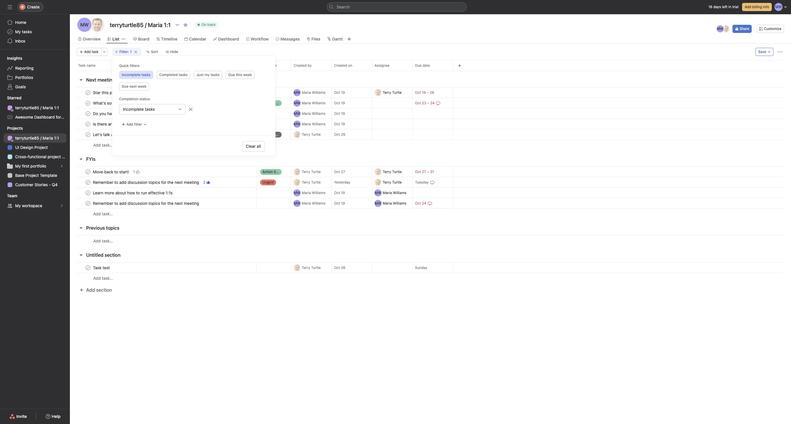 Task type: describe. For each thing, give the bounding box(es) containing it.
next
[[86, 77, 96, 83]]

mw inside creator for is there anything we should be doing differently? 'cell'
[[294, 122, 301, 126]]

maria inside creator for do you have any project updates? cell
[[302, 111, 311, 116]]

tuesday
[[415, 180, 429, 185]]

created by
[[294, 63, 312, 68]]

26 for creator for let's talk about ducks. cell
[[341, 132, 346, 137]]

see details, my workspace image
[[60, 204, 64, 208]]

created for created by
[[294, 63, 307, 68]]

projects
[[7, 126, 23, 131]]

base
[[15, 173, 24, 178]]

2 vertical spatial project
[[25, 173, 39, 178]]

previous topics
[[86, 225, 120, 231]]

maria inside projects element
[[43, 136, 53, 141]]

tasks inside global element
[[22, 29, 32, 34]]

27 for oct 27
[[341, 170, 345, 174]]

williams for creator for learn more about how to run effective 1:1s cell
[[312, 191, 326, 195]]

turtle inside creator for task test cell
[[312, 265, 321, 270]]

messages
[[281, 36, 300, 41]]

just my tasks
[[197, 73, 220, 77]]

starred element
[[0, 93, 85, 123]]

completed checkbox for is there anything we should be doing differently? text box
[[85, 121, 92, 128]]

add tab image
[[347, 37, 352, 41]]

repeats image
[[428, 201, 433, 206]]

tab actions image
[[122, 37, 125, 41]]

task… for add task… button related to 3rd add task… row
[[102, 238, 113, 243]]

section for untitled section
[[105, 253, 121, 258]]

completed checkbox for let's talk about ducks. text box
[[85, 131, 92, 138]]

completed checkbox for remember to add discussion topics for the next meeting text field
[[85, 179, 92, 186]]

week for due next week
[[138, 84, 147, 89]]

terry turtle inside creator for remember to add discussion topics for the next meeting cell
[[302, 180, 321, 184]]

what's something that was harder than expected? cell
[[70, 98, 257, 108]]

on track button
[[192, 21, 221, 29]]

previous topics button
[[86, 223, 120, 233]]

What's something that was harder than expected? text field
[[92, 100, 189, 106]]

williams for creator for is there anything we should be doing differently? 'cell'
[[312, 122, 326, 126]]

add task… button for 1st add task… row from the bottom of the page
[[93, 275, 113, 282]]

completed image for move back to start! text box
[[85, 168, 92, 175]]

created for created on
[[334, 63, 348, 68]]

16 days left in trial
[[709, 5, 739, 9]]

oct for is there anything we should be doing differently? text box
[[334, 122, 340, 126]]

terryturtle85 / maria 1:1 for dashboard
[[15, 105, 59, 110]]

task… for add task… button within the header untitled section tree grid
[[102, 276, 113, 281]]

info
[[764, 5, 770, 9]]

oct for learn more about how to run effective 1:1s "text box"
[[334, 191, 340, 195]]

16
[[709, 5, 713, 9]]

maria inside starred element
[[43, 105, 53, 110]]

timeline
[[161, 36, 178, 41]]

– for 31
[[428, 170, 430, 174]]

completed image for learn more about how to run effective 1:1s "text box"
[[85, 189, 92, 196]]

let's talk about ducks. cell
[[70, 129, 257, 140]]

mw inside creator for star this project cell
[[294, 90, 301, 95]]

-
[[49, 182, 51, 187]]

0 vertical spatial 26
[[430, 90, 435, 95]]

task
[[92, 50, 99, 54]]

add task button
[[77, 48, 101, 56]]

repeats image for – 31
[[430, 180, 435, 185]]

oct for the do you have any project updates? text field
[[334, 111, 340, 116]]

in
[[729, 5, 732, 9]]

williams for creator for remember to add discussion topics for the next meeting cell containing mw
[[312, 201, 326, 205]]

mw inside creator for remember to add discussion topics for the next meeting cell
[[294, 201, 301, 205]]

portfolios
[[15, 75, 33, 80]]

projects element
[[0, 123, 70, 191]]

q4
[[52, 182, 58, 187]]

overview
[[83, 36, 101, 41]]

maria williams for "what's something that was harder than expected?" text field
[[302, 101, 326, 105]]

awesome
[[15, 115, 33, 120]]

tasks up due next week
[[142, 73, 151, 77]]

task test cell
[[70, 262, 257, 273]]

creator for star this project cell
[[291, 87, 332, 98]]

1:1 for project
[[54, 136, 59, 141]]

list
[[112, 36, 119, 41]]

share button
[[733, 25, 753, 33]]

Task test text field
[[92, 265, 112, 271]]

hide button
[[163, 48, 181, 56]]

mw inside creator for do you have any project updates? cell
[[294, 111, 301, 116]]

/ for dashboard
[[40, 105, 42, 110]]

completed image for task test text box
[[85, 264, 92, 271]]

workflow link
[[246, 36, 269, 42]]

cross-functional project plan link
[[3, 152, 70, 162]]

track
[[208, 22, 216, 27]]

move back to start! cell
[[70, 166, 257, 177]]

williams for creator for star this project cell
[[312, 90, 326, 95]]

files link
[[307, 36, 321, 42]]

header untitled section tree grid
[[70, 262, 792, 284]]

my for my first portfolio
[[15, 164, 21, 169]]

oct for remember to add discussion topics for the next meeting text box
[[334, 201, 340, 206]]

remove image
[[189, 107, 193, 112]]

oct 27 – 31
[[415, 170, 434, 174]]

turtle inside the creator for move back to start! cell
[[312, 170, 321, 174]]

2
[[203, 180, 205, 184]]

1:1 for for
[[54, 105, 59, 110]]

add billing info button
[[743, 3, 773, 11]]

completed checkbox for task test text box
[[85, 264, 92, 271]]

maria williams for remember to add discussion topics for the next meeting text box
[[302, 201, 326, 205]]

oct 19 for "creator for what's something that was harder than expected?" cell
[[334, 101, 345, 105]]

fyis button
[[86, 154, 96, 164]]

6 oct 19 from the top
[[334, 201, 345, 206]]

template
[[40, 173, 57, 178]]

terryturtle85 / maria 1:1 for design
[[15, 136, 59, 141]]

clear
[[246, 144, 256, 149]]

2 collapse task list for this section image from the top
[[79, 226, 83, 230]]

19 for "creator for what's something that was harder than expected?" cell
[[341, 101, 345, 105]]

save button
[[756, 48, 774, 56]]

31
[[431, 170, 434, 174]]

base project template link
[[3, 171, 66, 180]]

calendar link
[[185, 36, 207, 42]]

header next meeting tree grid
[[70, 87, 792, 150]]

mw inside creator for learn more about how to run effective 1:1s cell
[[294, 191, 301, 195]]

creator for remember to add discussion topics for the next meeting cell for oct 19
[[291, 198, 332, 209]]

oct 26 for creator for let's talk about ducks. cell
[[334, 132, 346, 137]]

completed image for is there anything we should be doing differently? text box
[[85, 121, 92, 128]]

maria williams for is there anything we should be doing differently? text box
[[302, 122, 326, 126]]

section for add section
[[96, 287, 112, 293]]

filter: 1 button
[[112, 48, 141, 56]]

messages link
[[276, 36, 300, 42]]

24 inside header next meeting "tree grid"
[[431, 101, 435, 105]]

workspace
[[22, 203, 42, 208]]

created on
[[334, 63, 353, 68]]

terryturtle85 / maria 1:1 link for dashboard
[[3, 103, 66, 113]]

24 inside header fyis tree grid
[[422, 201, 427, 206]]

ui design project
[[15, 145, 48, 150]]

search list box
[[327, 2, 467, 12]]

portfolios link
[[3, 73, 66, 82]]

creator for move back to start! cell
[[291, 166, 332, 177]]

just my tasks button
[[194, 71, 222, 79]]

completed image for "what's something that was harder than expected?" text field
[[85, 100, 92, 107]]

workflow
[[251, 36, 269, 41]]

previous
[[86, 225, 105, 231]]

add section
[[86, 287, 112, 293]]

19 for creator for is there anything we should be doing differently? 'cell'
[[341, 122, 345, 126]]

starred
[[7, 95, 21, 100]]

type
[[269, 63, 277, 68]]

customer stories - q4
[[15, 182, 58, 187]]

collapse task list for this section image for next meeting
[[79, 78, 83, 82]]

filter:
[[119, 50, 129, 54]]

1 inside button
[[133, 170, 135, 174]]

3 add task… row from the top
[[70, 235, 792, 246]]

projects button
[[0, 125, 23, 131]]

for
[[56, 115, 61, 120]]

completion
[[119, 97, 139, 101]]

add task… for third add task… row from the bottom of the page
[[93, 211, 113, 216]]

completed image for the star this project text field
[[85, 89, 92, 96]]

terry turtle inside creator for task test cell
[[302, 265, 321, 270]]

share
[[741, 27, 750, 31]]

action item button
[[257, 167, 291, 177]]

tt inside the creator for move back to start! cell
[[295, 170, 300, 174]]

team button
[[0, 193, 17, 199]]

oct for move back to start! text box
[[334, 170, 340, 174]]

oct 19 for creator for do you have any project updates? cell
[[334, 111, 345, 116]]

completion status
[[119, 97, 150, 101]]

topic type
[[259, 63, 277, 68]]

1 horizontal spatial dashboard
[[218, 36, 239, 41]]

creator for what's something that was harder than expected? cell
[[291, 98, 332, 108]]

oct for "what's something that was harder than expected?" text field
[[334, 101, 340, 105]]

Remember to add discussion topics for the next meeting text field
[[92, 200, 201, 206]]

row containing task name
[[70, 60, 792, 71]]

customize button
[[758, 25, 785, 33]]

oct for the star this project text field
[[334, 90, 340, 95]]

tt inside creator for let's talk about ducks. cell
[[295, 132, 300, 137]]

list link
[[108, 36, 119, 42]]

my
[[205, 73, 210, 77]]

insights button
[[0, 55, 22, 61]]

this
[[236, 73, 242, 77]]

portfolio
[[30, 164, 46, 169]]

add inside 'dropdown button'
[[127, 122, 133, 127]]

my workspace
[[15, 203, 42, 208]]

terryturtle85 / maria 1:1 link for design
[[3, 134, 66, 143]]

home
[[15, 20, 26, 25]]

reporting
[[15, 66, 34, 71]]

gantt link
[[328, 36, 343, 42]]

maria williams for the do you have any project updates? text field
[[302, 111, 326, 116]]

days
[[714, 5, 722, 9]]

oct for task test text box
[[334, 266, 340, 270]]

creator for learn more about how to run effective 1:1s cell
[[291, 187, 332, 198]]

on track
[[202, 22, 216, 27]]

due this week
[[229, 73, 252, 77]]

oct 24
[[415, 201, 427, 206]]

add task… for 1st add task… row from the bottom of the page
[[93, 276, 113, 281]]

1 button
[[132, 169, 141, 175]]

completed image for the do you have any project updates? text field
[[85, 110, 92, 117]]

add filter button
[[119, 120, 149, 129]]



Task type: locate. For each thing, give the bounding box(es) containing it.
add task… inside header untitled section tree grid
[[93, 276, 113, 281]]

1 vertical spatial /
[[40, 136, 42, 141]]

repeats image for – 26
[[436, 101, 441, 105]]

– inside header fyis tree grid
[[428, 170, 430, 174]]

incomplete tasks inside dropdown button
[[123, 107, 155, 112]]

maria inside creator for star this project cell
[[302, 90, 311, 95]]

2 terryturtle85 / maria 1:1 link from the top
[[3, 134, 66, 143]]

oct 26 right creator for let's talk about ducks. cell
[[334, 132, 346, 137]]

creator for is there anything we should be doing differently? cell
[[291, 119, 332, 129]]

4 task… from the top
[[102, 276, 113, 281]]

oct inside header untitled section tree grid
[[334, 266, 340, 270]]

my inside projects element
[[15, 164, 21, 169]]

maria inside "creator for what's something that was harder than expected?" cell
[[302, 101, 311, 105]]

terry turtle
[[383, 90, 402, 95], [302, 132, 321, 137], [302, 170, 321, 174], [383, 170, 402, 174], [302, 180, 321, 184], [383, 180, 402, 184], [302, 265, 321, 270]]

do you have any project updates? cell
[[70, 108, 257, 119]]

completed image
[[85, 89, 92, 96], [85, 110, 92, 117], [85, 121, 92, 128], [85, 131, 92, 138], [85, 179, 92, 186], [85, 200, 92, 207]]

6 completed image from the top
[[85, 200, 92, 207]]

task… up previous topics
[[102, 211, 113, 216]]

/ inside projects element
[[40, 136, 42, 141]]

terryturtle85 / maria 1:1 link up "ui design project"
[[3, 134, 66, 143]]

2 creator for remember to add discussion topics for the next meeting cell from the top
[[291, 198, 332, 209]]

2 terryturtle85 from the top
[[15, 136, 39, 141]]

2 completed image from the top
[[85, 110, 92, 117]]

incomplete tasks inside button
[[122, 73, 151, 77]]

1 created from the left
[[294, 63, 307, 68]]

0 vertical spatial dashboard
[[218, 36, 239, 41]]

add task… button up previous topics button
[[93, 211, 113, 217]]

add task… button for 3rd add task… row
[[93, 238, 113, 244]]

0 vertical spatial 1
[[130, 50, 132, 54]]

completed checkbox inside move back to start! cell
[[85, 168, 92, 175]]

1 vertical spatial due
[[229, 73, 235, 77]]

completed image for remember to add discussion topics for the next meeting text box
[[85, 200, 92, 207]]

2 vertical spatial my
[[15, 203, 21, 208]]

tasks
[[22, 29, 32, 34], [142, 73, 151, 77], [179, 73, 188, 77], [211, 73, 220, 77], [145, 107, 155, 112]]

0 horizontal spatial dashboard
[[34, 115, 55, 120]]

1 inside dropdown button
[[130, 50, 132, 54]]

add task… button for third add task… row from the bottom of the page
[[93, 211, 113, 217]]

1 vertical spatial collapse task list for this section image
[[79, 226, 83, 230]]

maria williams inside creator for is there anything we should be doing differently? 'cell'
[[302, 122, 326, 126]]

task… inside header fyis tree grid
[[102, 211, 113, 216]]

dashboard
[[218, 36, 239, 41], [34, 115, 55, 120]]

terryturtle85 / maria 1:1 link up awesome in the top left of the page
[[3, 103, 66, 113]]

maria williams inside "creator for what's something that was harder than expected?" cell
[[302, 101, 326, 105]]

add task… for 3rd add task… row
[[93, 238, 113, 243]]

row containing 2
[[70, 177, 792, 188]]

incomplete inside dropdown button
[[123, 107, 144, 112]]

maria williams for learn more about how to run effective 1:1s "text box"
[[302, 191, 326, 195]]

4 completed checkbox from the top
[[85, 131, 92, 138]]

week right next
[[138, 84, 147, 89]]

0 vertical spatial 1:1
[[54, 105, 59, 110]]

incomplete tasks down "what's something that was harder than expected?" text field
[[123, 107, 155, 112]]

creator for remember to add discussion topics for the next meeting cell containing mw
[[291, 198, 332, 209]]

billing
[[753, 5, 763, 9]]

collapse task list for this section image left the untitled
[[79, 253, 83, 257]]

project down my first portfolio at the left of page
[[25, 173, 39, 178]]

Star this project text field
[[92, 90, 125, 95]]

creator for do you have any project updates? cell
[[291, 108, 332, 119]]

completed image inside star this project cell
[[85, 89, 92, 96]]

home link
[[3, 18, 66, 27]]

project right "new"
[[72, 115, 85, 120]]

26 inside header untitled section tree grid
[[341, 266, 346, 270]]

filter: 1
[[119, 50, 132, 54]]

0 vertical spatial collapse task list for this section image
[[79, 78, 83, 82]]

2 completed image from the top
[[85, 168, 92, 175]]

see details, my first portfolio image
[[60, 164, 64, 168]]

3 completed image from the top
[[85, 121, 92, 128]]

add field image
[[458, 64, 462, 67]]

0 horizontal spatial repeats image
[[430, 180, 435, 185]]

1 vertical spatial terryturtle85 / maria 1:1 link
[[3, 134, 66, 143]]

1
[[130, 50, 132, 54], [133, 170, 135, 174]]

status
[[140, 97, 150, 101]]

completed checkbox inside do you have any project updates? cell
[[85, 110, 92, 117]]

row
[[70, 60, 792, 71], [77, 71, 785, 71], [70, 87, 792, 98], [70, 98, 792, 108], [70, 108, 792, 119], [70, 119, 792, 129], [70, 129, 792, 140], [70, 166, 792, 177], [70, 177, 792, 188], [70, 187, 792, 198], [70, 198, 792, 209], [70, 262, 792, 273]]

completed checkbox for learn more about how to run effective 1:1s "text box"
[[85, 189, 92, 196]]

24 left repeats image
[[422, 201, 427, 206]]

completed checkbox for "what's something that was harder than expected?" text field
[[85, 100, 92, 107]]

collapse task list for this section image left fyis button
[[79, 157, 83, 162]]

first
[[22, 164, 29, 169]]

0 horizontal spatial created
[[294, 63, 307, 68]]

project inside starred element
[[72, 115, 85, 120]]

terryturtle85 for dashboard
[[15, 105, 39, 110]]

maria inside creator for learn more about how to run effective 1:1s cell
[[302, 191, 311, 195]]

1 vertical spatial collapse task list for this section image
[[79, 253, 83, 257]]

completed checkbox inside star this project cell
[[85, 89, 92, 96]]

trial
[[733, 5, 739, 9]]

plan
[[62, 154, 70, 159]]

terryturtle85 inside projects element
[[15, 136, 39, 141]]

my for my workspace
[[15, 203, 21, 208]]

ui
[[15, 145, 19, 150]]

terry inside creator for remember to add discussion topics for the next meeting cell
[[302, 180, 311, 184]]

all
[[257, 144, 261, 149]]

repeats image right tuesday
[[430, 180, 435, 185]]

oct 19 for creator for learn more about how to run effective 1:1s cell
[[334, 191, 345, 195]]

williams inside creator for remember to add discussion topics for the next meeting cell
[[312, 201, 326, 205]]

project up 'cross-functional project plan'
[[34, 145, 48, 150]]

incomplete tasks down filters
[[122, 73, 151, 77]]

urgent button
[[257, 177, 291, 188]]

1 horizontal spatial repeats image
[[436, 101, 441, 105]]

williams inside "creator for what's something that was harder than expected?" cell
[[312, 101, 326, 105]]

awesome dashboard for new project
[[15, 115, 85, 120]]

0 vertical spatial oct 26
[[334, 132, 346, 137]]

add task… inside header next meeting "tree grid"
[[93, 143, 113, 148]]

5 completed image from the top
[[85, 179, 92, 186]]

incomplete tasks button
[[119, 104, 186, 115]]

stories
[[35, 182, 48, 187]]

2 created from the left
[[334, 63, 348, 68]]

– up 'oct 23 – 24'
[[427, 90, 429, 95]]

add task… row up sunday
[[70, 235, 792, 246]]

collapse task list for this section image
[[79, 78, 83, 82], [79, 253, 83, 257]]

0 vertical spatial incomplete tasks
[[122, 73, 151, 77]]

williams inside creator for do you have any project updates? cell
[[312, 111, 326, 116]]

creator for let's talk about ducks. cell
[[291, 129, 332, 140]]

insights element
[[0, 53, 70, 93]]

2 add task… from the top
[[93, 211, 113, 216]]

completed image inside do you have any project updates? cell
[[85, 110, 92, 117]]

1 collapse task list for this section image from the top
[[79, 157, 83, 162]]

Is there anything we should be doing differently? text field
[[92, 121, 186, 127]]

1:1 inside starred element
[[54, 105, 59, 110]]

williams inside creator for star this project cell
[[312, 90, 326, 95]]

1 completed image from the top
[[85, 89, 92, 96]]

1 creator for remember to add discussion topics for the next meeting cell from the top
[[291, 177, 332, 188]]

completed checkbox inside what's something that was harder than expected? 'cell'
[[85, 100, 92, 107]]

completed checkbox for the star this project text field
[[85, 89, 92, 96]]

oct 26 inside header next meeting "tree grid"
[[334, 132, 346, 137]]

add task… for 4th add task… row from the bottom
[[93, 143, 113, 148]]

dashboard left for
[[34, 115, 55, 120]]

completed checkbox for the do you have any project updates? text field
[[85, 110, 92, 117]]

oct 26 inside header untitled section tree grid
[[334, 266, 346, 270]]

my workspace link
[[3, 201, 66, 211]]

my first portfolio
[[15, 164, 46, 169]]

global element
[[0, 14, 70, 49]]

task… inside header next meeting "tree grid"
[[102, 143, 113, 148]]

1 horizontal spatial 27
[[422, 170, 427, 174]]

fyis
[[86, 157, 96, 162]]

– left 31
[[428, 170, 430, 174]]

0 vertical spatial terryturtle85 / maria 1:1
[[15, 105, 59, 110]]

terry inside the creator for move back to start! cell
[[302, 170, 311, 174]]

1 task… from the top
[[102, 143, 113, 148]]

1 oct 19 from the top
[[334, 90, 345, 95]]

task
[[78, 63, 86, 68]]

williams for "creator for what's something that was harder than expected?" cell
[[312, 101, 326, 105]]

sort
[[151, 50, 158, 54]]

0 vertical spatial my
[[15, 29, 21, 34]]

williams inside creator for learn more about how to run effective 1:1s cell
[[312, 191, 326, 195]]

calendar
[[189, 36, 207, 41]]

remember to add discussion topics for the next meeting cell down remember to add discussion topics for the next meeting text field
[[70, 198, 257, 209]]

design
[[20, 145, 33, 150]]

my inside global element
[[15, 29, 21, 34]]

1 vertical spatial section
[[96, 287, 112, 293]]

due for due next week
[[122, 84, 129, 89]]

Let's talk about ducks. text field
[[92, 132, 137, 137]]

completed image inside move back to start! cell
[[85, 168, 92, 175]]

more section actions image
[[107, 157, 111, 162]]

maria williams inside creator for star this project cell
[[302, 90, 326, 95]]

maria williams inside creator for do you have any project updates? cell
[[302, 111, 326, 116]]

1 vertical spatial 24
[[422, 201, 427, 206]]

completed image inside what's something that was harder than expected? 'cell'
[[85, 100, 92, 107]]

week for due this week
[[243, 73, 252, 77]]

add task… button inside header next meeting "tree grid"
[[93, 142, 113, 148]]

2 terryturtle85 / maria 1:1 from the top
[[15, 136, 59, 141]]

due left the this
[[229, 73, 235, 77]]

terry inside creator for task test cell
[[302, 265, 311, 270]]

collapse task list for this section image left next
[[79, 78, 83, 82]]

terryturtle85 for design
[[15, 136, 39, 141]]

dashboard link
[[214, 36, 239, 42]]

1:1 inside projects element
[[54, 136, 59, 141]]

terryturtle85 / maria 1:1 link inside starred element
[[3, 103, 66, 113]]

maria williams inside creator for learn more about how to run effective 1:1s cell
[[302, 191, 326, 195]]

due left date
[[415, 63, 422, 68]]

quick filters
[[119, 64, 140, 68]]

2 completed checkbox from the top
[[85, 110, 92, 117]]

next meeting
[[86, 77, 115, 83]]

3 oct 19 from the top
[[334, 111, 345, 116]]

2 27 from the left
[[422, 170, 427, 174]]

save
[[759, 50, 767, 54]]

section down task test text box
[[96, 287, 112, 293]]

0 vertical spatial incomplete
[[122, 73, 141, 77]]

clear all
[[246, 144, 261, 149]]

starred button
[[0, 95, 21, 101]]

board
[[138, 36, 150, 41]]

Move back to start! text field
[[92, 169, 131, 175]]

completed image for remember to add discussion topics for the next meeting text field
[[85, 179, 92, 186]]

terry turtle inside the creator for move back to start! cell
[[302, 170, 321, 174]]

terryturtle85 / maria 1:1 link
[[3, 103, 66, 113], [3, 134, 66, 143]]

4 completed image from the top
[[85, 264, 92, 271]]

action item
[[263, 170, 281, 174]]

2 / from the top
[[40, 136, 42, 141]]

0 vertical spatial project
[[72, 115, 85, 120]]

creator for task test cell
[[291, 262, 332, 273]]

0 vertical spatial creator for remember to add discussion topics for the next meeting cell
[[291, 177, 332, 188]]

dashboard down the on track popup button
[[218, 36, 239, 41]]

0 vertical spatial terryturtle85 / maria 1:1 link
[[3, 103, 66, 113]]

1 vertical spatial my
[[15, 164, 21, 169]]

1 horizontal spatial 24
[[431, 101, 435, 105]]

add task… inside header fyis tree grid
[[93, 211, 113, 216]]

2 my from the top
[[15, 164, 21, 169]]

3 task… from the top
[[102, 238, 113, 243]]

functional
[[28, 154, 47, 159]]

1 vertical spatial terryturtle85
[[15, 136, 39, 141]]

task… down task test text box
[[102, 276, 113, 281]]

add billing info
[[746, 5, 770, 9]]

learn more about how to run effective 1:1s cell
[[70, 187, 257, 198]]

tasks down home
[[22, 29, 32, 34]]

is there anything we should be doing differently? cell
[[70, 119, 257, 129]]

due for due this week
[[229, 73, 235, 77]]

untitled
[[86, 253, 104, 258]]

0 vertical spatial week
[[243, 73, 252, 77]]

0 vertical spatial section
[[105, 253, 121, 258]]

task… down let's talk about ducks. text box
[[102, 143, 113, 148]]

3 completed image from the top
[[85, 189, 92, 196]]

oct 26 for creator for task test cell
[[334, 266, 346, 270]]

add task… button for 4th add task… row from the bottom
[[93, 142, 113, 148]]

due for due date
[[415, 63, 422, 68]]

1 remember to add discussion topics for the next meeting cell from the top
[[70, 177, 257, 188]]

task… inside header untitled section tree grid
[[102, 276, 113, 281]]

1 27 from the left
[[341, 170, 345, 174]]

2 vertical spatial 26
[[341, 266, 346, 270]]

tt inside creator for task test cell
[[295, 265, 300, 270]]

due next week button
[[119, 83, 149, 91]]

tasks inside dropdown button
[[145, 107, 155, 112]]

completed image inside the let's talk about ducks. cell
[[85, 131, 92, 138]]

/ up ui design project link
[[40, 136, 42, 141]]

add task… down task test text box
[[93, 276, 113, 281]]

1 add task… button from the top
[[93, 142, 113, 148]]

completed checkbox inside is there anything we should be doing differently? cell
[[85, 121, 92, 128]]

1 vertical spatial repeats image
[[430, 180, 435, 185]]

None text field
[[108, 20, 172, 30]]

0 horizontal spatial due
[[122, 84, 129, 89]]

terryturtle85 / maria 1:1 up awesome dashboard for new project link
[[15, 105, 59, 110]]

19 for creator for learn more about how to run effective 1:1s cell
[[341, 191, 345, 195]]

collapse task list for this section image left previous
[[79, 226, 83, 230]]

add task… up previous topics button
[[93, 211, 113, 216]]

add task… row
[[70, 140, 792, 150], [70, 208, 792, 219], [70, 235, 792, 246], [70, 273, 792, 284]]

24
[[431, 101, 435, 105], [422, 201, 427, 206]]

my tasks link
[[3, 27, 66, 36]]

teams element
[[0, 191, 70, 212]]

Do you have any project updates? text field
[[92, 111, 158, 116]]

mw inside "creator for what's something that was harder than expected?" cell
[[294, 101, 301, 105]]

maria williams for the star this project text field
[[302, 90, 326, 95]]

4 add task… row from the top
[[70, 273, 792, 284]]

row containing 1
[[70, 166, 792, 177]]

1:1 up project
[[54, 136, 59, 141]]

completed image inside is there anything we should be doing differently? cell
[[85, 121, 92, 128]]

terryturtle85 / maria 1:1 inside starred element
[[15, 105, 59, 110]]

1 completed image from the top
[[85, 100, 92, 107]]

23
[[422, 101, 427, 105]]

2 horizontal spatial due
[[415, 63, 422, 68]]

remember to add discussion topics for the next meeting cell containing 2
[[70, 177, 257, 188]]

my
[[15, 29, 21, 34], [15, 164, 21, 169], [15, 203, 21, 208]]

2 oct 19 from the top
[[334, 101, 345, 105]]

0 vertical spatial 24
[[431, 101, 435, 105]]

my first portfolio link
[[3, 162, 66, 171]]

tasks right completed
[[179, 73, 188, 77]]

add task… button down task test text box
[[93, 275, 113, 282]]

completed checkbox inside header fyis tree grid
[[85, 179, 92, 186]]

collapse task list for this section image
[[79, 157, 83, 162], [79, 226, 83, 230]]

collapse task list for this section image for untitled section
[[79, 253, 83, 257]]

26 for creator for task test cell
[[341, 266, 346, 270]]

oct 19 for creator for star this project cell
[[334, 90, 345, 95]]

completed image inside row
[[85, 179, 92, 186]]

creator for remember to add discussion topics for the next meeting cell for yesterday
[[291, 177, 332, 188]]

1 collapse task list for this section image from the top
[[79, 78, 83, 82]]

27 up yesterday
[[341, 170, 345, 174]]

1 vertical spatial creator for remember to add discussion topics for the next meeting cell
[[291, 198, 332, 209]]

remove from starred image
[[183, 22, 188, 27]]

hide
[[170, 50, 178, 54]]

remember to add discussion topics for the next meeting cell for tt
[[70, 177, 257, 188]]

completed image for let's talk about ducks. text box
[[85, 131, 92, 138]]

week right the this
[[243, 73, 252, 77]]

/ up awesome dashboard for new project link
[[40, 105, 42, 110]]

0 vertical spatial collapse task list for this section image
[[79, 157, 83, 162]]

add section button
[[77, 285, 114, 295]]

dashboard inside starred element
[[34, 115, 55, 120]]

help button
[[42, 411, 64, 422]]

created left "on"
[[334, 63, 348, 68]]

incomplete down "what's something that was harder than expected?" text field
[[123, 107, 144, 112]]

add task… down previous topics
[[93, 238, 113, 243]]

oct 19 for creator for is there anything we should be doing differently? 'cell'
[[334, 122, 345, 126]]

1 vertical spatial incomplete
[[123, 107, 144, 112]]

1:1 up for
[[54, 105, 59, 110]]

1 completed checkbox from the top
[[85, 100, 92, 107]]

1 add task… from the top
[[93, 143, 113, 148]]

maria inside creator for is there anything we should be doing differently? 'cell'
[[302, 122, 311, 126]]

2 task… from the top
[[102, 211, 113, 216]]

0 vertical spatial remember to add discussion topics for the next meeting cell
[[70, 177, 257, 188]]

remember to add discussion topics for the next meeting cell for mw
[[70, 198, 257, 209]]

next
[[130, 84, 137, 89]]

0 horizontal spatial 1
[[130, 50, 132, 54]]

my for my tasks
[[15, 29, 21, 34]]

1 1:1 from the top
[[54, 105, 59, 110]]

/ for design
[[40, 136, 42, 141]]

2 add task… button from the top
[[93, 211, 113, 217]]

1:1
[[54, 105, 59, 110], [54, 136, 59, 141]]

1 vertical spatial 1
[[133, 170, 135, 174]]

my down team
[[15, 203, 21, 208]]

2 collapse task list for this section image from the top
[[79, 253, 83, 257]]

5 completed checkbox from the top
[[85, 179, 92, 186]]

0 vertical spatial repeats image
[[436, 101, 441, 105]]

3 completed checkbox from the top
[[85, 121, 92, 128]]

add inside header next meeting "tree grid"
[[93, 143, 101, 148]]

3 add task… button from the top
[[93, 238, 113, 244]]

1 vertical spatial 1:1
[[54, 136, 59, 141]]

meeting
[[98, 77, 115, 83]]

completed checkbox inside task test cell
[[85, 264, 92, 271]]

2 vertical spatial –
[[428, 170, 430, 174]]

add task… button up more section actions image
[[93, 142, 113, 148]]

19 for creator for do you have any project updates? cell
[[341, 111, 345, 116]]

completed image
[[85, 100, 92, 107], [85, 168, 92, 175], [85, 189, 92, 196], [85, 264, 92, 271]]

remember to add discussion topics for the next meeting cell
[[70, 177, 257, 188], [70, 198, 257, 209]]

4 oct 19 from the top
[[334, 122, 345, 126]]

creator for remember to add discussion topics for the next meeting cell containing tt
[[291, 177, 332, 188]]

1 / from the top
[[40, 105, 42, 110]]

clear all button
[[242, 141, 265, 152]]

1 vertical spatial –
[[428, 101, 430, 105]]

quick
[[119, 64, 129, 68]]

creator for remember to add discussion topics for the next meeting cell
[[291, 177, 332, 188], [291, 198, 332, 209]]

– right '23'
[[428, 101, 430, 105]]

0 horizontal spatial 24
[[422, 201, 427, 206]]

oct for let's talk about ducks. text box
[[334, 132, 340, 137]]

task… down previous topics button
[[102, 238, 113, 243]]

remember to add discussion topics for the next meeting cell up remember to add discussion topics for the next meeting text box
[[70, 177, 257, 188]]

1 vertical spatial project
[[34, 145, 48, 150]]

oct 23 – 24
[[415, 101, 435, 105]]

add task… button
[[93, 142, 113, 148], [93, 211, 113, 217], [93, 238, 113, 244], [93, 275, 113, 282]]

help
[[52, 414, 61, 419]]

oct 19 – 26
[[415, 90, 435, 95]]

add task… row down repeats image
[[70, 208, 792, 219]]

show options image
[[175, 22, 180, 27]]

4 add task… from the top
[[93, 276, 113, 281]]

1 completed checkbox from the top
[[85, 89, 92, 96]]

completed checkbox for move back to start! text box
[[85, 168, 92, 175]]

1 vertical spatial terryturtle85 / maria 1:1
[[15, 136, 59, 141]]

3 add task… from the top
[[93, 238, 113, 243]]

2 oct 26 from the top
[[334, 266, 346, 270]]

add inside header fyis tree grid
[[93, 211, 101, 216]]

oct
[[334, 90, 340, 95], [415, 90, 421, 95], [334, 101, 340, 105], [415, 101, 421, 105], [334, 111, 340, 116], [334, 122, 340, 126], [334, 132, 340, 137], [334, 170, 340, 174], [415, 170, 421, 174], [334, 191, 340, 195], [334, 201, 340, 206], [415, 201, 421, 206], [334, 266, 340, 270]]

task… for add task… button corresponding to third add task… row from the bottom of the page
[[102, 211, 113, 216]]

Learn more about how to run effective 1:1s text field
[[92, 190, 175, 196]]

– for 24
[[428, 101, 430, 105]]

1 terryturtle85 from the top
[[15, 105, 39, 110]]

1 vertical spatial oct 26
[[334, 266, 346, 270]]

1 oct 26 from the top
[[334, 132, 346, 137]]

section inside "button"
[[105, 253, 121, 258]]

2 vertical spatial due
[[122, 84, 129, 89]]

Completed checkbox
[[85, 89, 92, 96], [85, 110, 92, 117], [85, 121, 92, 128], [85, 131, 92, 138], [85, 179, 92, 186], [85, 264, 92, 271]]

add task
[[84, 50, 99, 54]]

clear image
[[134, 50, 138, 54]]

1 vertical spatial week
[[138, 84, 147, 89]]

Remember to add discussion topics for the next meeting text field
[[92, 179, 201, 185]]

/
[[40, 105, 42, 110], [40, 136, 42, 141]]

add inside button
[[84, 50, 91, 54]]

williams inside creator for is there anything we should be doing differently? 'cell'
[[312, 122, 326, 126]]

1 vertical spatial remember to add discussion topics for the next meeting cell
[[70, 198, 257, 209]]

my tasks
[[15, 29, 32, 34]]

3 my from the top
[[15, 203, 21, 208]]

2 add task… row from the top
[[70, 208, 792, 219]]

4 completed image from the top
[[85, 131, 92, 138]]

mw
[[80, 22, 89, 27], [718, 27, 724, 31], [294, 90, 301, 95], [294, 101, 301, 105], [294, 111, 301, 116], [294, 122, 301, 126], [294, 191, 301, 195], [375, 191, 382, 195], [294, 201, 301, 205], [375, 201, 382, 205]]

more actions image
[[778, 50, 783, 54]]

created left 'by'
[[294, 63, 307, 68]]

1 horizontal spatial due
[[229, 73, 235, 77]]

my up the inbox at the left top
[[15, 29, 21, 34]]

section up task test text box
[[105, 253, 121, 258]]

completed
[[159, 73, 178, 77]]

1 my from the top
[[15, 29, 21, 34]]

customer
[[15, 182, 34, 187]]

1 vertical spatial 26
[[341, 132, 346, 137]]

1 terryturtle85 / maria 1:1 from the top
[[15, 105, 59, 110]]

terryturtle85 up design at the left of the page
[[15, 136, 39, 141]]

0 horizontal spatial week
[[138, 84, 147, 89]]

add inside header untitled section tree grid
[[93, 276, 101, 281]]

completed checkbox inside 'learn more about how to run effective 1:1s' cell
[[85, 189, 92, 196]]

williams for creator for do you have any project updates? cell
[[312, 111, 326, 116]]

Completed checkbox
[[85, 100, 92, 107], [85, 168, 92, 175], [85, 189, 92, 196], [85, 200, 92, 207]]

terryturtle85 up awesome in the top left of the page
[[15, 105, 39, 110]]

1 add task… row from the top
[[70, 140, 792, 150]]

more actions image
[[103, 50, 106, 54]]

terryturtle85 inside starred element
[[15, 105, 39, 110]]

hide sidebar image
[[8, 5, 12, 9]]

incomplete tasks group
[[119, 104, 269, 115]]

my left first
[[15, 164, 21, 169]]

invite button
[[6, 411, 31, 422]]

terry turtle inside creator for let's talk about ducks. cell
[[302, 132, 321, 137]]

terryturtle85 / maria 1:1 inside projects element
[[15, 136, 59, 141]]

1 horizontal spatial week
[[243, 73, 252, 77]]

2 button
[[202, 179, 211, 185]]

0 vertical spatial terryturtle85
[[15, 105, 39, 110]]

reporting link
[[3, 64, 66, 73]]

oct 19
[[334, 90, 345, 95], [334, 101, 345, 105], [334, 111, 345, 116], [334, 122, 345, 126], [334, 191, 345, 195], [334, 201, 345, 206]]

completed image inside task test cell
[[85, 264, 92, 271]]

4 completed checkbox from the top
[[85, 200, 92, 207]]

task… for add task… button in the header next meeting "tree grid"
[[102, 143, 113, 148]]

topic
[[259, 63, 268, 68]]

/ inside starred element
[[40, 105, 42, 110]]

3 completed checkbox from the top
[[85, 189, 92, 196]]

5 oct 19 from the top
[[334, 191, 345, 195]]

repeats image right 'oct 23 – 24'
[[436, 101, 441, 105]]

base project template
[[15, 173, 57, 178]]

1 up remember to add discussion topics for the next meeting text field
[[133, 170, 135, 174]]

add task… row down sunday
[[70, 273, 792, 284]]

completed image inside 'learn more about how to run effective 1:1s' cell
[[85, 189, 92, 196]]

cross-functional project plan
[[15, 154, 70, 159]]

gantt
[[332, 36, 343, 41]]

files
[[312, 36, 321, 41]]

completed checkbox inside the let's talk about ducks. cell
[[85, 131, 92, 138]]

just
[[197, 73, 204, 77]]

incomplete down quick filters
[[122, 73, 141, 77]]

completed checkbox for remember to add discussion topics for the next meeting text box
[[85, 200, 92, 207]]

1 vertical spatial dashboard
[[34, 115, 55, 120]]

24 right '23'
[[431, 101, 435, 105]]

0 horizontal spatial 27
[[341, 170, 345, 174]]

terry inside creator for let's talk about ducks. cell
[[302, 132, 311, 137]]

2 remember to add discussion topics for the next meeting cell from the top
[[70, 198, 257, 209]]

terryturtle85 / maria 1:1 up ui design project link
[[15, 136, 59, 141]]

add task… button inside header untitled section tree grid
[[93, 275, 113, 282]]

2 completed checkbox from the top
[[85, 168, 92, 175]]

1 horizontal spatial 1
[[133, 170, 135, 174]]

create
[[27, 4, 40, 9]]

left
[[723, 5, 728, 9]]

tasks right my
[[211, 73, 220, 77]]

section inside button
[[96, 287, 112, 293]]

0 vertical spatial –
[[427, 90, 429, 95]]

27 left 31
[[422, 170, 427, 174]]

6 completed checkbox from the top
[[85, 264, 92, 271]]

add task… row up 31
[[70, 140, 792, 150]]

topics
[[106, 225, 120, 231]]

star this project cell
[[70, 87, 257, 98]]

19 for creator for star this project cell
[[341, 90, 345, 95]]

completed tasks
[[159, 73, 188, 77]]

header fyis tree grid
[[70, 166, 792, 219]]

–
[[427, 90, 429, 95], [428, 101, 430, 105], [428, 170, 430, 174]]

name
[[87, 63, 96, 68]]

tasks down "what's something that was harder than expected?" text field
[[145, 107, 155, 112]]

add task… up more section actions image
[[93, 143, 113, 148]]

turtle inside creator for let's talk about ducks. cell
[[312, 132, 321, 137]]

1 left clear icon
[[130, 50, 132, 54]]

4 add task… button from the top
[[93, 275, 113, 282]]

27 for oct 27 – 31
[[422, 170, 427, 174]]

0 vertical spatial due
[[415, 63, 422, 68]]

2 1:1 from the top
[[54, 136, 59, 141]]

1 horizontal spatial created
[[334, 63, 348, 68]]

my inside teams element
[[15, 203, 21, 208]]

incomplete inside button
[[122, 73, 141, 77]]

– for 26
[[427, 90, 429, 95]]

oct 26 right creator for task test cell
[[334, 266, 346, 270]]

1 vertical spatial incomplete tasks
[[123, 107, 155, 112]]

0 vertical spatial /
[[40, 105, 42, 110]]

created
[[294, 63, 307, 68], [334, 63, 348, 68]]

repeats image
[[436, 101, 441, 105], [430, 180, 435, 185]]

task name
[[78, 63, 96, 68]]

due left next
[[122, 84, 129, 89]]

1 terryturtle85 / maria 1:1 link from the top
[[3, 103, 66, 113]]

add task… button down previous topics
[[93, 238, 113, 244]]

assignee
[[375, 63, 390, 68]]



Task type: vqa. For each thing, say whether or not it's contained in the screenshot.
"Incomplete"
yes



